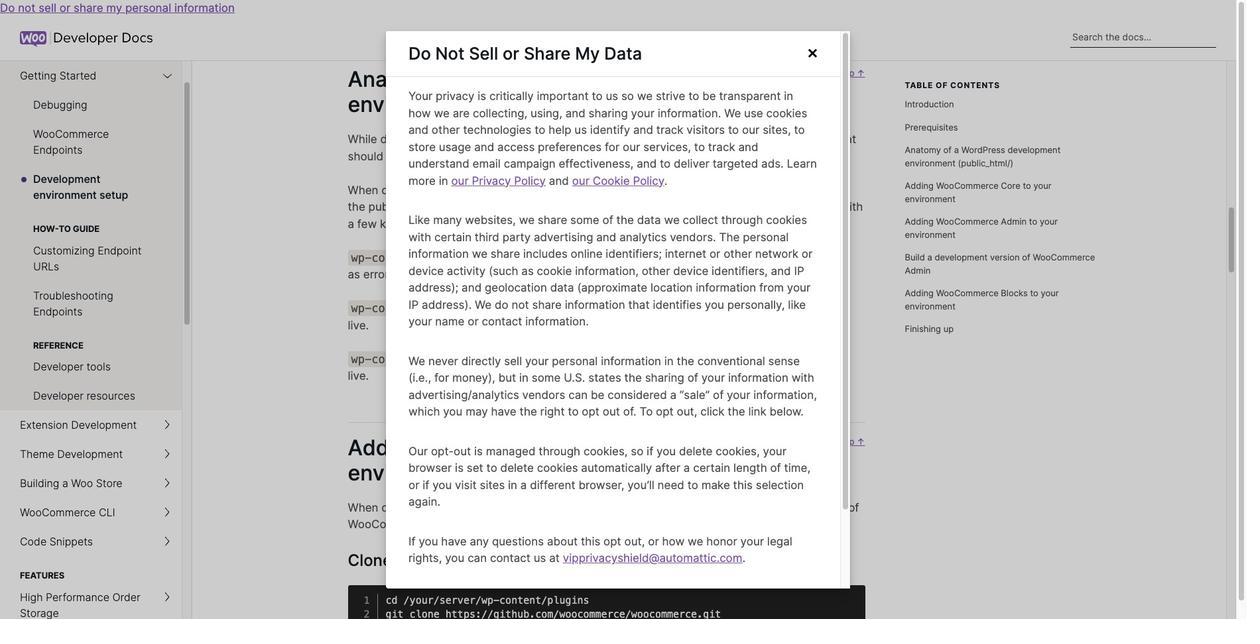 Task type: describe. For each thing, give the bounding box(es) containing it.
building a woo store link
[[0, 469, 182, 498]]

your up familiarize
[[759, 184, 783, 197]]

our down identify
[[623, 140, 640, 153]]

your down conventional
[[702, 371, 725, 385]]

1 vertical spatial delete
[[501, 462, 534, 475]]

our cookie policy link
[[572, 174, 665, 187]]

online
[[571, 247, 603, 261]]

cookie
[[537, 264, 572, 277]]

customizing endpoint urls link
[[0, 236, 182, 281]]

development down prerequisites link
[[1008, 145, 1061, 155]]

1 horizontal spatial data
[[637, 213, 661, 227]]

a right the after
[[684, 462, 690, 475]]

(public_html/) for anatomy of a wordpress development environment (public_html/) 'link' to the right
[[958, 158, 1014, 168]]

we down 'third'
[[472, 247, 488, 261]]

in up considered
[[665, 354, 674, 368]]

which
[[409, 405, 440, 418]]

live. for – this is the directory on the server where wordpress theme folders live.
[[348, 370, 369, 383]]

and inside – this is the file where wordpress writes the important output such as errors and other messages useful for debugging.
[[398, 268, 418, 281]]

developer tools
[[33, 360, 111, 373]]

core.
[[433, 518, 459, 531]]

to right the strive
[[689, 89, 699, 103]]

the down the
[[712, 251, 729, 264]]

your up link
[[727, 388, 751, 401]]

personal inside we never directly sell your personal information in the conventional sense (i.e., for money), but in some u.s. states the sharing of your information with advertising/analytics vendors can be considered a "sale" of your information, which you may have the right to opt out of. to opt out, click the link below.
[[552, 354, 598, 368]]

have inside we never directly sell your personal information in the conventional sense (i.e., for money), but in some u.s. states the sharing of your information with advertising/analytics vendors can be considered a "sale" of your information, which you may have the right to opt out of. to opt out, click the link below.
[[491, 405, 517, 418]]

sell inside we never directly sell your personal information in the conventional sense (i.e., for money), but in some u.s. states the sharing of your information with advertising/analytics vendors can be considered a "sale" of your information, which you may have the right to opt out of. to opt out, click the link below.
[[504, 354, 522, 368]]

folders for – this is the directory on the server where wordpress theme folders live.
[[806, 353, 843, 366]]

version inside the when developing an extension for woocommerce, it's helpful to install a development version of woocommerce core.
[[807, 501, 845, 515]]

introduction
[[905, 99, 954, 110]]

to down visitors
[[694, 140, 705, 153]]

table
[[905, 80, 934, 90]]

analytics
[[620, 230, 667, 244]]

0 vertical spatial content/plugins/
[[372, 302, 480, 315]]

customizing
[[33, 244, 95, 257]]

not inside the like many websites, we share some of the data we collect through cookies with certain third party advertising and analytics vendors. the personal information we share includes online identifiers; internet or other network or device activity (such as cookie information, other device identifiers, and ip address); and geolocation data (approximate location information from your ip address). we do not share information that identifies you personally, like your name or contact information.
[[512, 298, 529, 311]]

a down sell
[[470, 66, 482, 92]]

of inside build a development version of woocommerce admin
[[1022, 252, 1031, 263]]

cookies inside the like many websites, we share some of the data we collect through cookies with certain third party advertising and analytics vendors. the personal information we share includes online identifiers; internet or other network or device activity (such as cookie information, other device identifiers, and ip address); and geolocation data (approximate location information from your ip address). we do not share information that identifies you personally, like your name or contact information.
[[766, 213, 807, 227]]

1 horizontal spatial adding woocommerce core to your environment link
[[905, 175, 1098, 211]]

this for wp-content/debug.log
[[502, 251, 525, 264]]

0 vertical spatial if
[[647, 445, 654, 458]]

familiarize
[[738, 200, 792, 214]]

to down services,
[[660, 157, 671, 170]]

or right name
[[468, 315, 479, 328]]

setup
[[99, 188, 128, 202]]

extension
[[459, 501, 511, 515]]

out inside our opt-out is managed through cookies, so if you delete cookies, your browser is set to delete cookies automatically after a certain length of time, or if you visit sites in a different browser, you'll need to make this selection again.
[[454, 445, 471, 458]]

table of contents element
[[905, 80, 1098, 341]]

2 vertical spatial core
[[456, 551, 493, 571]]

we up the party
[[519, 213, 535, 227]]

you'll inside when developing a woocommerce extension, you'll usually be doing most of your work within the public_html directory of your local server. for now, take some time to familiarize yourself with a few key paths:
[[595, 184, 622, 197]]

developer resources
[[33, 389, 135, 403]]

0 vertical spatial delete
[[679, 445, 713, 458]]

sharing for us
[[589, 106, 628, 120]]

and down activity
[[462, 281, 482, 294]]

when developing an extension for woocommerce, it's helpful to install a development version of woocommerce core.
[[348, 501, 859, 531]]

services,
[[644, 140, 691, 153]]

do not sell or share my data dialog
[[386, 31, 850, 589]]

our down use
[[742, 123, 760, 136]]

to inside when developing a woocommerce extension, you'll usually be doing most of your work within the public_html directory of your local server. for now, take some time to familiarize yourself with a few key paths:
[[724, 200, 735, 214]]

targeted
[[713, 157, 758, 170]]

so for we
[[622, 89, 634, 103]]

preferences
[[538, 140, 602, 153]]

automatically
[[581, 462, 652, 475]]

a down prerequisites
[[954, 145, 959, 155]]

we left the strive
[[637, 89, 653, 103]]

is up set
[[474, 445, 483, 458]]

your up 'like'
[[787, 281, 811, 294]]

other up identifiers,
[[724, 247, 752, 261]]

theme
[[20, 448, 54, 461]]

woocommerce inside adding woocommerce admin to your environment
[[937, 216, 999, 227]]

– for content/debug.log
[[494, 251, 499, 264]]

certain inside the like many websites, we share some of the data we collect through cookies with certain third party advertising and analytics vendors. the personal information we share includes online identifiers; internet or other network or device activity (such as cookie information, other device identifiers, and ip address); and geolocation data (approximate location information from your ip address). we do not share information that identifies you personally, like your name or contact information.
[[435, 230, 472, 244]]

considered
[[608, 388, 667, 401]]

a left the few at the left top of page
[[348, 217, 354, 231]]

take
[[639, 200, 662, 214]]

on for wp-content/plugins/
[[605, 302, 618, 315]]

file inside while development environments can vary, the basic file structure for a wordpress environment should be consistent.
[[632, 133, 648, 146]]

the down "advertising"
[[540, 251, 557, 264]]

wp- for content/debug.log
[[351, 251, 372, 264]]

up
[[944, 324, 954, 335]]

live. for – this is the directory on the server where wordpress plugin folders live.
[[348, 319, 369, 332]]

adding woocommerce admin to your environment link
[[905, 211, 1098, 247]]

and up email
[[474, 140, 494, 153]]

information. inside "your privacy is critically important to us so we strive to be transparent in how we are collecting, using, and sharing your information. we use cookies and other technologies to help us identify and track visitors to our sites, to store usage and access preferences for our services, to track and understand email campaign effectiveness, and to deliver targeted ads. learn more in"
[[658, 106, 721, 120]]

wordpress down share
[[488, 66, 598, 92]]

1 vertical spatial .
[[743, 552, 746, 565]]

(i.e.,
[[409, 371, 431, 385]]

↑ for your
[[857, 436, 865, 447]]

adding woocommerce core to your environment for right adding woocommerce core to your environment link
[[905, 181, 1052, 204]]

and up online
[[597, 230, 617, 244]]

1 getting started link from the top
[[0, 35, 182, 61]]

in up sites,
[[784, 89, 794, 103]]

like
[[409, 213, 430, 227]]

how-
[[33, 224, 59, 234]]

for inside we never directly sell your personal information in the conventional sense (i.e., for money), but in some u.s. states the sharing of your information with advertising/analytics vendors can be considered a "sale" of your information, which you may have the right to opt out of. to opt out, click the link below.
[[435, 371, 449, 385]]

developing for public_html
[[382, 184, 440, 197]]

important inside – this is the file where wordpress writes the important output such as errors and other messages useful for debugging.
[[733, 251, 784, 264]]

0 horizontal spatial data
[[550, 281, 574, 294]]

is left set
[[455, 462, 464, 475]]

honor
[[707, 535, 738, 548]]

1 vertical spatial started
[[60, 69, 96, 82]]

when for woocommerce
[[348, 501, 378, 515]]

usually
[[626, 184, 663, 197]]

you down browser
[[433, 478, 452, 492]]

party
[[503, 230, 531, 244]]

as inside the like many websites, we share some of the data we collect through cookies with certain third party advertising and analytics vendors. the personal information we share includes online identifiers; internet or other network or device activity (such as cookie information, other device identifiers, and ip address); and geolocation data (approximate location information from your ip address). we do not share information that identifies you personally, like your name or contact information.
[[522, 264, 534, 277]]

never
[[429, 354, 458, 368]]

our down understand
[[451, 174, 469, 187]]

understand
[[409, 157, 470, 170]]

2 policy from the left
[[633, 174, 665, 187]]

development for theme
[[57, 448, 123, 461]]

this inside our opt-out is managed through cookies, so if you delete cookies, your browser is set to delete cookies automatically after a certain length of time, or if you visit sites in a different browser, you'll need to make this selection again.
[[733, 478, 753, 492]]

directory for wp-content/plugins/
[[554, 302, 602, 315]]

1 policy from the left
[[514, 174, 546, 187]]

paths:
[[402, 217, 435, 231]]

with inside when developing a woocommerce extension, you'll usually be doing most of your work within the public_html directory of your local server. for now, take some time to familiarize yourself with a few key paths:
[[841, 200, 863, 214]]

consistent.
[[403, 150, 462, 163]]

cookie
[[593, 174, 630, 187]]

of inside our opt-out is managed through cookies, so if you delete cookies, your browser is set to delete cookies automatically after a certain length of time, or if you visit sites in a different browser, you'll need to make this selection again.
[[771, 462, 781, 475]]

websites,
[[465, 213, 516, 227]]

the inside while development environments can vary, the basic file structure for a wordpress environment should be consistent.
[[580, 133, 597, 146]]

the up "sale"
[[677, 354, 695, 368]]

and up services,
[[633, 123, 653, 136]]

or right network
[[802, 247, 813, 261]]

network
[[755, 247, 799, 261]]

woo
[[71, 477, 93, 490]]

deliver
[[674, 157, 710, 170]]

1 vertical spatial ip
[[409, 298, 419, 311]]

environment inside development environment setup
[[33, 188, 97, 202]]

developer resources link
[[0, 381, 182, 411]]

ads.
[[762, 157, 784, 170]]

the left link
[[728, 405, 745, 418]]

a inside we never directly sell your personal information in the conventional sense (i.e., for money), but in some u.s. states the sharing of your information with advertising/analytics vendors can be considered a "sale" of your information, which you may have the right to opt out of. to opt out, click the link below.
[[670, 388, 677, 401]]

learn
[[787, 157, 817, 170]]

we inside "your privacy is critically important to us so we strive to be transparent in how we are collecting, using, and sharing your information. we use cookies and other technologies to help us identify and track visitors to our sites, to store usage and access preferences for our services, to track and understand email campaign effectiveness, and to deliver targeted ads. learn more in"
[[725, 106, 741, 120]]

a inside while development environments can vary, the basic file structure for a wordpress environment should be consistent.
[[720, 133, 727, 146]]

writes
[[676, 251, 709, 264]]

your up adding woocommerce admin to your environment link
[[1034, 181, 1052, 191]]

high performance order storage
[[20, 591, 140, 620]]

environment down our
[[348, 460, 475, 486]]

1 horizontal spatial ip
[[794, 264, 805, 277]]

out inside we never directly sell your personal information in the conventional sense (i.e., for money), but in some u.s. states the sharing of your information with advertising/analytics vendors can be considered a "sale" of your information, which you may have the right to opt out of. to opt out, click the link below.
[[603, 405, 620, 418]]

more
[[409, 174, 436, 187]]

wordpress inside while development environments can vary, the basic file structure for a wordpress environment should be consistent.
[[730, 133, 787, 146]]

content/plugins/ inside clone the wc core repo into wp-content/plugins/
[[601, 552, 754, 571]]

to up identify
[[592, 89, 603, 103]]

the up states
[[614, 353, 632, 366]]

our privacy policy link
[[451, 174, 546, 187]]

woocommerce cli link
[[0, 498, 182, 527]]

information, inside the like many websites, we share some of the data we collect through cookies with certain third party advertising and analytics vendors. the personal information we share includes online identifiers; internet or other network or device activity (such as cookie information, other device identifiers, and ip address); and geolocation data (approximate location information from your ip address). we do not share information that identifies you personally, like your name or contact information.
[[575, 264, 639, 277]]

– this is the file where wordpress writes the important output such as errors and other messages useful for debugging.
[[348, 251, 851, 281]]

troubleshooting endpoints
[[33, 289, 113, 318]]

2 getting started link from the top
[[0, 61, 182, 90]]

your inside adding woocommerce admin to your environment
[[1040, 216, 1058, 227]]

code
[[20, 535, 47, 549]]

wordpress inside table of contents element
[[962, 145, 1006, 155]]

key
[[380, 217, 399, 231]]

some inside the like many websites, we share some of the data we collect through cookies with certain third party advertising and analytics vendors. the personal information we share includes online identifiers; internet or other network or device activity (such as cookie information, other device identifiers, and ip address); and geolocation data (approximate location information from your ip address). we do not share information that identifies you personally, like your name or contact information.
[[571, 213, 600, 227]]

file inside – this is the file where wordpress writes the important output such as errors and other messages useful for debugging.
[[560, 251, 576, 264]]

2 cookies, from the left
[[716, 445, 760, 458]]

1 horizontal spatial track
[[708, 140, 735, 153]]

0 vertical spatial personal
[[125, 1, 171, 15]]

to up the after
[[642, 435, 662, 461]]

where for plugin
[[679, 302, 712, 315]]

environment inside adding woocommerce admin to your environment
[[905, 229, 956, 240]]

theme
[[769, 353, 802, 366]]

yourself
[[795, 200, 837, 214]]

your inside "adding woocommerce blocks to your environment"
[[1041, 288, 1059, 299]]

development for extension
[[71, 419, 137, 432]]

into
[[536, 551, 565, 571]]

finishing
[[905, 324, 941, 335]]

share up (such
[[491, 247, 520, 261]]

in right but at the left of page
[[519, 371, 529, 385]]

you up the after
[[657, 445, 676, 458]]

the up vendors
[[526, 353, 544, 366]]

share left my
[[74, 1, 103, 15]]

to inside the when developing an extension for woocommerce, it's helpful to install a development version of woocommerce core.
[[677, 501, 687, 515]]

to inside adding woocommerce admin to your environment
[[1029, 216, 1038, 227]]

resources
[[87, 389, 135, 403]]

a right more
[[443, 184, 450, 197]]

any
[[470, 535, 489, 548]]

a inside building a woo store link
[[62, 477, 68, 490]]

admin inside adding woocommerce admin to your environment
[[1001, 216, 1027, 227]]

we never directly sell your personal information in the conventional sense (i.e., for money), but in some u.s. states the sharing of your information with advertising/analytics vendors can be considered a "sale" of your information, which you may have the right to opt out of. to opt out, click the link below.
[[409, 354, 817, 418]]

we left are
[[434, 106, 450, 120]]

such
[[826, 251, 851, 264]]

your up the after
[[668, 435, 713, 461]]

contact inside "if you have any questions about this opt out, or how we honor your legal rights, you can contact us at"
[[490, 552, 531, 565]]

development inside build a development version of woocommerce admin
[[935, 252, 988, 263]]

extension development link
[[0, 411, 182, 440]]

length
[[734, 462, 767, 475]]

our down effectiveness,
[[572, 174, 590, 187]]

the inside the like many websites, we share some of the data we collect through cookies with certain third party advertising and analytics vendors. the personal information we share includes online identifiers; internet or other network or device activity (such as cookie information, other device identifiers, and ip address); and geolocation data (approximate location information from your ip address). we do not share information that identifies you personally, like your name or contact information.
[[617, 213, 634, 227]]

to down using,
[[535, 123, 546, 136]]

is for your privacy is critically important to us so we strive to be transparent in how we are collecting, using, and sharing your information. we use cookies and other technologies to help us identify and track visitors to our sites, to store usage and access preferences for our services, to track and understand email campaign effectiveness, and to deliver targeted ads. learn more in
[[478, 89, 486, 103]]

for inside while development environments can vary, the basic file structure for a wordpress environment should be consistent.
[[702, 133, 717, 146]]

you right if at the left of page
[[419, 535, 438, 548]]

woocommerce inside when developing a woocommerce extension, you'll usually be doing most of your work within the public_html directory of your local server. for now, take some time to familiarize yourself with a few key paths:
[[453, 184, 534, 197]]

in down understand
[[439, 174, 448, 187]]

to right visitors
[[728, 123, 739, 136]]

search search field
[[1071, 27, 1217, 47]]

the down if at the left of page
[[396, 551, 421, 571]]

directory inside when developing a woocommerce extension, you'll usually be doing most of your work within the public_html directory of your local server. for now, take some time to familiarize yourself with a few key paths:
[[432, 200, 480, 214]]

information. inside the like many websites, we share some of the data we collect through cookies with certain third party advertising and analytics vendors. the personal information we share includes online identifiers; internet or other network or device activity (such as cookie information, other device identifiers, and ip address); and geolocation data (approximate location information from your ip address). we do not share information that identifies you personally, like your name or contact information.
[[526, 315, 589, 328]]

help
[[549, 123, 572, 136]]

opt inside "if you have any questions about this opt out, or how we honor your legal rights, you can contact us at"
[[604, 535, 621, 548]]

0 vertical spatial .
[[665, 174, 668, 187]]

extension
[[20, 419, 68, 432]]

collect
[[683, 213, 718, 227]]

wordpress inside – this is the directory on the server where wordpress plugin folders live.
[[715, 302, 772, 315]]

us inside "if you have any questions about this opt out, or how we honor your legal rights, you can contact us at"
[[534, 552, 546, 565]]

0 horizontal spatial anatomy
[[348, 66, 439, 92]]

for inside – this is the file where wordpress writes the important output such as errors and other messages useful for debugging.
[[545, 268, 560, 281]]

sell
[[469, 43, 498, 64]]

most
[[715, 184, 742, 197]]

vipprivacyshield@automattic.com .
[[563, 552, 746, 565]]

and up store
[[409, 123, 429, 136]]

features link
[[0, 557, 182, 583]]

use
[[744, 106, 763, 120]]

useful
[[510, 268, 542, 281]]

share down the cookie
[[532, 298, 562, 311]]

of inside the like many websites, we share some of the data we collect through cookies with certain third party advertising and analytics vendors. the personal information we share includes online identifiers; internet or other network or device activity (such as cookie information, other device identifiers, and ip address); and geolocation data (approximate location information from your ip address). we do not share information that identifies you personally, like your name or contact information.
[[603, 213, 614, 227]]

information, inside we never directly sell your personal information in the conventional sense (i.e., for money), but in some u.s. states the sharing of your information with advertising/analytics vendors can be considered a "sale" of your information, which you may have the right to opt out of. to opt out, click the link below.
[[754, 388, 817, 401]]

version inside build a development version of woocommerce admin
[[990, 252, 1020, 263]]

share
[[524, 43, 571, 64]]

local
[[524, 200, 549, 214]]

0 vertical spatial anatomy of a wordpress development environment (public_html/)
[[348, 66, 736, 118]]

0 horizontal spatial adding woocommerce core to your environment link
[[325, 435, 713, 486]]

the down 'geolocation'
[[533, 302, 550, 315]]

to right sites,
[[794, 123, 805, 136]]

the up considered
[[625, 371, 642, 385]]

to right set
[[487, 462, 497, 475]]

how inside "if you have any questions about this opt out, or how we honor your legal rights, you can contact us at"
[[662, 535, 685, 548]]

be inside while development environments can vary, the basic file structure for a wordpress environment should be consistent.
[[387, 150, 400, 163]]

troubleshooting endpoints link
[[0, 281, 182, 326]]

environment up store
[[348, 92, 475, 118]]

out, inside "if you have any questions about this opt out, or how we honor your legal rights, you can contact us at"
[[625, 535, 645, 548]]

after
[[655, 462, 681, 475]]

my
[[575, 43, 600, 64]]

activity
[[447, 264, 486, 277]]

a inside the when developing an extension for woocommerce, it's helpful to install a development version of woocommerce core.
[[725, 501, 731, 515]]

environment inside while development environments can vary, the basic file structure for a wordpress environment should be consistent.
[[790, 133, 857, 146]]

important inside "your privacy is critically important to us so we strive to be transparent in how we are collecting, using, and sharing your information. we use cookies and other technologies to help us identify and track visitors to our sites, to store usage and access preferences for our services, to track and understand email campaign effectiveness, and to deliver targeted ads. learn more in"
[[537, 89, 589, 103]]

other inside – this is the file where wordpress writes the important output such as errors and other messages useful for debugging.
[[421, 268, 450, 281]]

to up adding woocommerce admin to your environment link
[[1023, 181, 1031, 191]]

tools
[[87, 360, 111, 373]]

this for wp-content/plugins/
[[496, 302, 518, 315]]

your inside "your privacy is critically important to us so we strive to be transparent in how we are collecting, using, and sharing your information. we use cookies and other technologies to help us identify and track visitors to our sites, to store usage and access preferences for our services, to track and understand email campaign effectiveness, and to deliver targeted ads. learn more in"
[[631, 106, 655, 120]]

and up help
[[566, 106, 586, 120]]

with inside the like many websites, we share some of the data we collect through cookies with certain third party advertising and analytics vendors. the personal information we share includes online identifiers; internet or other network or device activity (such as cookie information, other device identifiers, and ip address); and geolocation data (approximate location information from your ip address). we do not share information that identifies you personally, like your name or contact information.
[[409, 230, 431, 244]]

development inside development environment setup
[[33, 172, 100, 186]]

through inside the like many websites, we share some of the data we collect through cookies with certain third party advertising and analytics vendors. the personal information we share includes online identifiers; internet or other network or device activity (such as cookie information, other device identifiers, and ip address); and geolocation data (approximate location information from your ip address). we do not share information that identifies you personally, like your name or contact information.
[[722, 213, 763, 227]]

anatomy of a wordpress development environment (public_html/) inside table of contents element
[[905, 145, 1061, 168]]

development inside while development environments can vary, the basic file structure for a wordpress environment should be consistent.
[[380, 133, 450, 146]]

and up targeted
[[739, 140, 759, 153]]

of inside the when developing an extension for woocommerce, it's helpful to install a development version of woocommerce core.
[[849, 501, 859, 515]]

or down the
[[710, 247, 721, 261]]

or left my
[[60, 1, 71, 15]]

environment down prerequisites
[[905, 158, 956, 168]]

adding for adding woocommerce admin to your environment link
[[905, 216, 934, 227]]

can inside while development environments can vary, the basic file structure for a wordpress environment should be consistent.
[[528, 133, 547, 146]]

you inside the like many websites, we share some of the data we collect through cookies with certain third party advertising and analytics vendors. the personal information we share includes online identifiers; internet or other network or device activity (such as cookie information, other device identifiers, and ip address); and geolocation data (approximate location information from your ip address). we do not share information that identifies you personally, like your name or contact information.
[[705, 298, 724, 311]]

and down services,
[[637, 157, 657, 170]]

adding woocommerce blocks to your environment
[[905, 288, 1059, 312]]

like
[[788, 298, 806, 311]]

to inside "adding woocommerce blocks to your environment"
[[1031, 288, 1039, 299]]

0 vertical spatial anatomy of a wordpress development environment (public_html/) link
[[325, 66, 736, 118]]

output
[[788, 251, 822, 264]]

code snippets link
[[0, 527, 182, 557]]

– for content/themes/
[[480, 353, 486, 366]]

campaign
[[504, 157, 556, 170]]

personal inside the like many websites, we share some of the data we collect through cookies with certain third party advertising and analytics vendors. the personal information we share includes online identifiers; internet or other network or device activity (such as cookie information, other device identifiers, and ip address); and geolocation data (approximate location information from your ip address). we do not share information that identifies you personally, like your name or contact information.
[[743, 230, 789, 244]]

1 vertical spatial if
[[423, 478, 429, 492]]

other inside "your privacy is critically important to us so we strive to be transparent in how we are collecting, using, and sharing your information. we use cookies and other technologies to help us identify and track visitors to our sites, to store usage and access preferences for our services, to track and understand email campaign effectiveness, and to deliver targeted ads. learn more in"
[[432, 123, 460, 136]]

environment inside "adding woocommerce blocks to your environment"
[[905, 301, 956, 312]]

0 vertical spatial sell
[[39, 1, 56, 15]]

your inside our opt-out is managed through cookies, so if you delete cookies, your browser is set to delete cookies automatically after a certain length of time, or if you visit sites in a different browser, you'll need to make this selection again.
[[763, 445, 787, 458]]

environments
[[453, 133, 525, 146]]

sites
[[480, 478, 505, 492]]

certain inside our opt-out is managed through cookies, so if you delete cookies, your browser is set to delete cookies automatically after a certain length of time, or if you visit sites in a different browser, you'll need to make this selection again.
[[693, 462, 731, 475]]

development down data
[[604, 66, 736, 92]]

third
[[475, 230, 499, 244]]

to right need on the bottom right of page
[[688, 478, 699, 492]]

a left different
[[521, 478, 527, 492]]



Task type: vqa. For each thing, say whether or not it's contained in the screenshot.
Is within – this is the directory on the server where wordpress plugin folders live.
yes



Task type: locate. For each thing, give the bounding box(es) containing it.
policy up take
[[633, 174, 665, 187]]

can down any
[[468, 552, 487, 565]]

core up adding woocommerce admin to your environment link
[[1001, 181, 1021, 191]]

for inside "your privacy is critically important to us so we strive to be transparent in how we are collecting, using, and sharing your information. we use cookies and other technologies to help us identify and track visitors to our sites, to store usage and access preferences for our services, to track and understand email campaign effectiveness, and to deliver targeted ads. learn more in"
[[605, 140, 620, 153]]

server for theme
[[635, 353, 669, 366]]

for up deliver
[[702, 133, 717, 146]]

1 vertical spatial information,
[[754, 388, 817, 401]]

vary,
[[551, 133, 577, 146]]

on inside – this is the directory on the server where wordpress theme folders live.
[[598, 353, 611, 366]]

2 live. from the top
[[348, 370, 369, 383]]

2 vertical spatial we
[[409, 354, 425, 368]]

is inside – this is the directory on the server where wordpress theme folders live.
[[514, 353, 523, 366]]

we left honor
[[688, 535, 703, 548]]

legal
[[767, 535, 793, 548]]

directory inside – this is the directory on the server where wordpress plugin folders live.
[[554, 302, 602, 315]]

0 horizontal spatial you'll
[[595, 184, 622, 197]]

be inside when developing a woocommerce extension, you'll usually be doing most of your work within the public_html directory of your local server. for now, take some time to familiarize yourself with a few key paths:
[[666, 184, 679, 197]]

adding
[[905, 181, 934, 191], [905, 216, 934, 227], [905, 288, 934, 299], [348, 435, 420, 461]]

developer inside developer tools link
[[33, 360, 84, 373]]

certain down many
[[435, 230, 472, 244]]

browser
[[409, 462, 452, 475]]

this down the when developing an extension for woocommerce, it's helpful to install a development version of woocommerce core.
[[581, 535, 601, 548]]

out, up vipprivacyshield@automattic.com
[[625, 535, 645, 548]]

when inside the when developing an extension for woocommerce, it's helpful to install a development version of woocommerce core.
[[348, 501, 378, 515]]

0 horizontal spatial out
[[454, 445, 471, 458]]

– down 'third'
[[494, 251, 499, 264]]

top ↑ for anatomy of a wordpress development environment (public_html/)
[[839, 68, 865, 78]]

core for right adding woocommerce core to your environment link
[[1001, 181, 1021, 191]]

2 when from the top
[[348, 501, 378, 515]]

how-to guide
[[33, 224, 100, 234]]

to right of.
[[640, 405, 653, 418]]

it's
[[620, 501, 634, 515]]

is inside – this is the file where wordpress writes the important output such as errors and other messages useful for debugging.
[[528, 251, 537, 264]]

you right rights,
[[445, 552, 465, 565]]

directory inside – this is the directory on the server where wordpress theme folders live.
[[547, 353, 595, 366]]

1 when from the top
[[348, 184, 378, 197]]

we right take
[[664, 213, 680, 227]]

browser,
[[579, 478, 625, 492]]

developing inside the when developing an extension for woocommerce, it's helpful to install a development version of woocommerce core.
[[382, 501, 440, 515]]

0 vertical spatial top
[[839, 68, 855, 78]]

with down within
[[841, 200, 863, 214]]

2 vertical spatial can
[[468, 552, 487, 565]]

finishing up
[[905, 324, 954, 335]]

1 horizontal spatial version
[[990, 252, 1020, 263]]

with down like
[[409, 230, 431, 244]]

1 developer from the top
[[33, 360, 84, 373]]

1 horizontal spatial delete
[[679, 445, 713, 458]]

2 device from the left
[[674, 264, 709, 277]]

1 live. from the top
[[348, 319, 369, 332]]

out, inside we never directly sell your personal information in the conventional sense (i.e., for money), but in some u.s. states the sharing of your information with advertising/analytics vendors can be considered a "sale" of your information, which you may have the right to opt out of. to opt out, click the link below.
[[677, 405, 698, 418]]

adding up build on the right top of the page
[[905, 216, 934, 227]]

1 vertical spatial live.
[[348, 370, 369, 383]]

as up 'geolocation'
[[522, 264, 534, 277]]

woocommerce inside the when developing an extension for woocommerce, it's helpful to install a development version of woocommerce core.
[[348, 518, 430, 531]]

delete up the after
[[679, 445, 713, 458]]

1 vertical spatial out
[[454, 445, 471, 458]]

money),
[[452, 371, 495, 385]]

sites,
[[763, 123, 791, 136]]

0 vertical spatial track
[[657, 123, 684, 136]]

now,
[[611, 200, 636, 214]]

features
[[20, 571, 65, 581]]

be
[[703, 89, 716, 103], [387, 150, 400, 163], [666, 184, 679, 197], [591, 388, 605, 401]]

have inside "if you have any questions about this opt out, or how we honor your legal rights, you can contact us at"
[[441, 535, 467, 548]]

getting
[[20, 49, 59, 59], [20, 69, 57, 82]]

and
[[566, 106, 586, 120], [409, 123, 429, 136], [633, 123, 653, 136], [474, 140, 494, 153], [739, 140, 759, 153], [637, 157, 657, 170], [549, 174, 569, 187], [597, 230, 617, 244], [771, 264, 791, 277], [398, 268, 418, 281], [462, 281, 482, 294]]

when inside when developing a woocommerce extension, you'll usually be doing most of your work within the public_html directory of your local server. for now, take some time to familiarize yourself with a few key paths:
[[348, 184, 378, 197]]

information.
[[658, 106, 721, 120], [526, 315, 589, 328]]

– this is the directory on the server where wordpress theme folders live.
[[348, 353, 843, 383]]

ip down the address);
[[409, 298, 419, 311]]

do not sell or share my personal information
[[0, 1, 235, 15]]

directory right like
[[432, 200, 480, 214]]

u.s.
[[564, 371, 585, 385]]

1 horizontal spatial not
[[512, 298, 529, 311]]

woocommerce inside "adding woocommerce blocks to your environment"
[[937, 288, 999, 299]]

can
[[528, 133, 547, 146], [569, 388, 588, 401], [468, 552, 487, 565]]

so up automatically
[[631, 445, 644, 458]]

0 vertical spatial sharing
[[589, 106, 628, 120]]

you'll inside our opt-out is managed through cookies, so if you delete cookies, your browser is set to delete cookies automatically after a certain length of time, or if you visit sites in a different browser, you'll need to make this selection again.
[[628, 478, 655, 492]]

if up again.
[[423, 478, 429, 492]]

states
[[589, 371, 621, 385]]

the inside when developing a woocommerce extension, you'll usually be doing most of your work within the public_html directory of your local server. for now, take some time to familiarize yourself with a few key paths:
[[348, 200, 365, 214]]

server inside – this is the directory on the server where wordpress theme folders live.
[[635, 353, 669, 366]]

a inside build a development version of woocommerce admin
[[928, 252, 933, 263]]

1 horizontal spatial admin
[[1001, 216, 1027, 227]]

do for do not sell or share my data
[[409, 43, 431, 64]]

core for adding woocommerce core to your environment link to the left
[[587, 435, 636, 461]]

environment up adding woocommerce admin to your environment
[[905, 194, 956, 204]]

2 top ↑ from the top
[[839, 436, 865, 447]]

2 vertical spatial this
[[489, 353, 511, 366]]

cookies inside our opt-out is managed through cookies, so if you delete cookies, your browser is set to delete cookies automatically after a certain length of time, or if you visit sites in a different browser, you'll need to make this selection again.
[[537, 462, 578, 475]]

directory for wp-content/themes/
[[547, 353, 595, 366]]

0 vertical spatial adding woocommerce core to your environment link
[[905, 175, 1098, 211]]

live. inside – this is the directory on the server where wordpress plugin folders live.
[[348, 319, 369, 332]]

0 horizontal spatial opt
[[582, 405, 600, 418]]

top ↑ link for development
[[832, 67, 865, 131]]

advertising/analytics
[[409, 388, 519, 401]]

2 top ↑ link from the top
[[832, 436, 865, 500]]

0 vertical spatial top ↑ link
[[832, 67, 865, 131]]

the down (approximate
[[621, 302, 639, 315]]

sense
[[769, 354, 800, 368]]

can inside "if you have any questions about this opt out, or how we honor your legal rights, you can contact us at"
[[468, 552, 487, 565]]

do
[[495, 298, 509, 311]]

0 horizontal spatial information.
[[526, 315, 589, 328]]

different
[[530, 478, 576, 492]]

adding for adding woocommerce core to your environment link to the left
[[348, 435, 420, 461]]

we inside "if you have any questions about this opt out, or how we honor your legal rights, you can contact us at"
[[688, 535, 703, 548]]

be up visitors
[[703, 89, 716, 103]]

for up questions
[[514, 501, 529, 515]]

be inside we never directly sell your personal information in the conventional sense (i.e., for money), but in some u.s. states the sharing of your information with advertising/analytics vendors can be considered a "sale" of your information, which you may have the right to opt out of. to opt out, click the link below.
[[591, 388, 605, 401]]

2 developer from the top
[[33, 389, 84, 403]]

is for – this is the file where wordpress writes the important output such as errors and other messages useful for debugging.
[[528, 251, 537, 264]]

developing inside when developing a woocommerce extension, you'll usually be doing most of your work within the public_html directory of your local server. for now, take some time to familiarize yourself with a few key paths:
[[382, 184, 440, 197]]

2 vertical spatial cookies
[[537, 462, 578, 475]]

woocommerce inside woocommerce endpoints link
[[33, 127, 109, 141]]

wordpress down analytics
[[616, 251, 673, 264]]

this down length
[[733, 478, 753, 492]]

through up different
[[539, 445, 581, 458]]

our
[[409, 445, 428, 458]]

folders inside – this is the directory on the server where wordpress plugin folders live.
[[811, 302, 848, 315]]

privacy
[[436, 89, 475, 103]]

is for – this is the directory on the server where wordpress plugin folders live.
[[521, 302, 530, 315]]

folders inside – this is the directory on the server where wordpress theme folders live.
[[806, 353, 843, 366]]

a left woo
[[62, 477, 68, 490]]

1 horizontal spatial information,
[[754, 388, 817, 401]]

make
[[702, 478, 730, 492]]

0 vertical spatial started
[[61, 49, 101, 59]]

development up the 'consistent.'
[[380, 133, 450, 146]]

folders right the theme
[[806, 353, 843, 366]]

is for – this is the directory on the server where wordpress theme folders live.
[[514, 353, 523, 366]]

1 vertical spatial data
[[550, 281, 574, 294]]

development down selection
[[734, 501, 804, 515]]

1 top ↑ link from the top
[[832, 67, 865, 131]]

wordpress down from
[[715, 302, 772, 315]]

2 ↑ from the top
[[857, 436, 865, 447]]

2 vertical spatial where
[[672, 353, 705, 366]]

1 vertical spatial on
[[598, 353, 611, 366]]

1 vertical spatial file
[[560, 251, 576, 264]]

to inside we never directly sell your personal information in the conventional sense (i.e., for money), but in some u.s. states the sharing of your information with advertising/analytics vendors can be considered a "sale" of your information, which you may have the right to opt out of. to opt out, click the link below.
[[640, 405, 653, 418]]

0 horizontal spatial (public_html/)
[[481, 92, 621, 118]]

server for plugin
[[642, 302, 676, 315]]

about
[[547, 535, 578, 548]]

have
[[491, 405, 517, 418], [441, 535, 467, 548]]

sharing inside we never directly sell your personal information in the conventional sense (i.e., for money), but in some u.s. states the sharing of your information with advertising/analytics vendors can be considered a "sale" of your information, which you may have the right to opt out of. to opt out, click the link below.
[[645, 371, 685, 385]]

1 horizontal spatial we
[[475, 298, 492, 311]]

1 horizontal spatial this
[[733, 478, 753, 492]]

(public_html/) for top anatomy of a wordpress development environment (public_html/) 'link'
[[481, 92, 621, 118]]

cookies inside "your privacy is critically important to us so we strive to be transparent in how we are collecting, using, and sharing your information. we use cookies and other technologies to help us identify and track visitors to our sites, to store usage and access preferences for our services, to track and understand email campaign effectiveness, and to deliver targeted ads. learn more in"
[[767, 106, 808, 120]]

1 vertical spatial ↑
[[857, 436, 865, 447]]

debugging.
[[563, 268, 623, 281]]

1 horizontal spatial content/plugins/
[[601, 552, 754, 571]]

1 getting from the top
[[20, 49, 59, 59]]

identifiers,
[[712, 264, 768, 277]]

1 ↑ from the top
[[857, 68, 865, 78]]

1 horizontal spatial adding woocommerce core to your environment
[[905, 181, 1052, 204]]

1 vertical spatial us
[[575, 123, 587, 136]]

where for theme
[[672, 353, 705, 366]]

0 vertical spatial contact
[[482, 315, 522, 328]]

0 horizontal spatial delete
[[501, 462, 534, 475]]

wp- inside clone the wc core repo into wp-content/plugins/
[[572, 552, 601, 571]]

1 horizontal spatial sell
[[504, 354, 522, 368]]

folders for – this is the directory on the server where wordpress plugin folders live.
[[811, 302, 848, 315]]

or inside "if you have any questions about this opt out, or how we honor your legal rights, you can contact us at"
[[648, 535, 659, 548]]

your inside "if you have any questions about this opt out, or how we honor your legal rights, you can contact us at"
[[741, 535, 764, 548]]

anatomy inside table of contents element
[[905, 145, 941, 155]]

build a development version of woocommerce admin
[[905, 252, 1096, 276]]

extension development
[[20, 419, 137, 432]]

endpoints for troubleshooting endpoints
[[33, 305, 83, 318]]

0 vertical spatial we
[[725, 106, 741, 120]]

set
[[467, 462, 483, 475]]

developer for developer tools
[[33, 360, 84, 373]]

to
[[59, 224, 71, 234], [640, 405, 653, 418]]

2 vertical spatial with
[[792, 371, 815, 385]]

where down location on the top of page
[[679, 302, 712, 315]]

0 horizontal spatial us
[[534, 552, 546, 565]]

through inside our opt-out is managed through cookies, so if you delete cookies, your browser is set to delete cookies automatically after a certain length of time, or if you visit sites in a different browser, you'll need to make this selection again.
[[539, 445, 581, 458]]

1 vertical spatial information.
[[526, 315, 589, 328]]

visit
[[455, 478, 477, 492]]

1 horizontal spatial to
[[640, 405, 653, 418]]

1 vertical spatial track
[[708, 140, 735, 153]]

reference
[[33, 340, 83, 351]]

1 vertical spatial top ↑ link
[[832, 436, 865, 500]]

while
[[348, 133, 377, 146]]

table of contents
[[905, 80, 1000, 90]]

ip down network
[[794, 264, 805, 277]]

top ↑ for adding woocommerce core to your environment
[[839, 436, 865, 447]]

a
[[470, 66, 482, 92], [720, 133, 727, 146], [954, 145, 959, 155], [443, 184, 450, 197], [348, 217, 354, 231], [928, 252, 933, 263], [670, 388, 677, 401], [684, 462, 690, 475], [62, 477, 68, 490], [521, 478, 527, 492], [725, 501, 731, 515]]

cookies down work
[[766, 213, 807, 227]]

your left name
[[409, 315, 432, 328]]

wp- for content/themes/
[[351, 353, 372, 366]]

vendors
[[522, 388, 566, 401]]

0 vertical spatial anatomy
[[348, 66, 439, 92]]

high
[[20, 591, 43, 604]]

through up the
[[722, 213, 763, 227]]

wp-
[[351, 251, 372, 264], [351, 302, 372, 315], [351, 353, 372, 366], [572, 552, 601, 571]]

other up location on the top of page
[[642, 264, 670, 277]]

1 endpoints from the top
[[33, 143, 83, 157]]

1 vertical spatial adding woocommerce core to your environment link
[[325, 435, 713, 486]]

0 vertical spatial out,
[[677, 405, 698, 418]]

where inside – this is the file where wordpress writes the important output such as errors and other messages useful for debugging.
[[580, 251, 613, 264]]

woocommerce inside woocommerce cli link
[[20, 506, 96, 519]]

1 device from the left
[[409, 264, 444, 277]]

2 endpoints from the top
[[33, 305, 83, 318]]

adding woocommerce core to your environment link up extension on the bottom of page
[[325, 435, 713, 486]]

adding inside "adding woocommerce blocks to your environment"
[[905, 288, 934, 299]]

environment up build on the right top of the page
[[905, 229, 956, 240]]

effectiveness,
[[559, 157, 634, 170]]

for inside the when developing an extension for woocommerce, it's helpful to install a development version of woocommerce core.
[[514, 501, 529, 515]]

–
[[494, 251, 499, 264], [487, 302, 492, 315], [480, 353, 486, 366]]

or right sell
[[503, 43, 520, 64]]

how inside "your privacy is critically important to us so we strive to be transparent in how we are collecting, using, and sharing your information. we use cookies and other technologies to help us identify and track visitors to our sites, to store usage and access preferences for our services, to track and understand email campaign effectiveness, and to deliver targeted ads. learn more in"
[[409, 106, 431, 120]]

wordpress inside – this is the file where wordpress writes the important output such as errors and other messages useful for debugging.
[[616, 251, 673, 264]]

performance
[[46, 591, 109, 604]]

adding woocommerce admin to your environment
[[905, 216, 1058, 240]]

0 vertical spatial endpoints
[[33, 143, 83, 157]]

adding woocommerce core to your environment link up adding woocommerce admin to your environment
[[905, 175, 1098, 211]]

1 vertical spatial development
[[71, 419, 137, 432]]

2 getting from the top
[[20, 69, 57, 82]]

we inside the like many websites, we share some of the data we collect through cookies with certain third party advertising and analytics vendors. the personal information we share includes online identifiers; internet or other network or device activity (such as cookie information, other device identifiers, and ip address); and geolocation data (approximate location information from your ip address). we do not share information that identifies you personally, like your name or contact information.
[[475, 298, 492, 311]]

device
[[409, 264, 444, 277], [674, 264, 709, 277]]

some inside we never directly sell your personal information in the conventional sense (i.e., for money), but in some u.s. states the sharing of your information with advertising/analytics vendors can be considered a "sale" of your information, which you may have the right to opt out of. to opt out, click the link below.
[[532, 371, 561, 385]]

version down 'time,'
[[807, 501, 845, 515]]

and down wp-content/debug.log
[[398, 268, 418, 281]]

development inside the when developing an extension for woocommerce, it's helpful to install a development version of woocommerce core.
[[734, 501, 804, 515]]

2 horizontal spatial we
[[725, 106, 741, 120]]

1 top from the top
[[839, 68, 855, 78]]

for
[[591, 200, 608, 214]]

your left local
[[497, 200, 521, 214]]

None search field
[[1071, 27, 1217, 47]]

usage
[[439, 140, 471, 153]]

your up vendors
[[525, 354, 549, 368]]

2 horizontal spatial opt
[[656, 405, 674, 418]]

1 horizontal spatial cookies,
[[716, 445, 760, 458]]

us up identify
[[606, 89, 618, 103]]

sharing inside "your privacy is critically important to us so we strive to be transparent in how we are collecting, using, and sharing your information. we use cookies and other technologies to help us identify and track visitors to our sites, to store usage and access preferences for our services, to track and understand email campaign effectiveness, and to deliver targeted ads. learn more in"
[[589, 106, 628, 120]]

be inside "your privacy is critically important to us so we strive to be transparent in how we are collecting, using, and sharing your information. we use cookies and other technologies to help us identify and track visitors to our sites, to store usage and access preferences for our services, to track and understand email campaign effectiveness, and to deliver targeted ads. learn more in"
[[703, 89, 716, 103]]

information. down the cookie
[[526, 315, 589, 328]]

can left help
[[528, 133, 547, 146]]

wp-content/themes/
[[351, 353, 473, 366]]

1 vertical spatial developing
[[382, 501, 440, 515]]

2 developing from the top
[[382, 501, 440, 515]]

top for anatomy of a wordpress development environment (public_html/)
[[839, 68, 855, 78]]

top ↑
[[839, 68, 865, 78], [839, 436, 865, 447]]

0 vertical spatial us
[[606, 89, 618, 103]]

can inside we never directly sell your personal information in the conventional sense (i.e., for money), but in some u.s. states the sharing of your information with advertising/analytics vendors can be considered a "sale" of your information, which you may have the right to opt out of. to opt out, click the link below.
[[569, 388, 588, 401]]

– this is the directory on the server where wordpress plugin folders live.
[[348, 302, 848, 332]]

1 vertical spatial admin
[[905, 265, 931, 276]]

0 horizontal spatial device
[[409, 264, 444, 277]]

adding woocommerce blocks to your environment link
[[905, 282, 1098, 318]]

live. inside – this is the directory on the server where wordpress theme folders live.
[[348, 370, 369, 383]]

1 horizontal spatial if
[[647, 445, 654, 458]]

server inside – this is the directory on the server where wordpress plugin folders live.
[[642, 302, 676, 315]]

out up set
[[454, 445, 471, 458]]

in inside our opt-out is managed through cookies, so if you delete cookies, your browser is set to delete cookies automatically after a certain length of time, or if you visit sites in a different browser, you'll need to make this selection again.
[[508, 478, 517, 492]]

0 vertical spatial how
[[409, 106, 431, 120]]

/your/server/wp-
[[404, 595, 500, 607]]

endpoints for woocommerce endpoints
[[33, 143, 83, 157]]

anatomy
[[348, 66, 439, 92], [905, 145, 941, 155]]

top ↑ link for your
[[832, 436, 865, 500]]

contact down questions
[[490, 552, 531, 565]]

are
[[453, 106, 470, 120]]

we inside we never directly sell your personal information in the conventional sense (i.e., for money), but in some u.s. states the sharing of your information with advertising/analytics vendors can be considered a "sale" of your information, which you may have the right to opt out of. to opt out, click the link below.
[[409, 354, 425, 368]]

extension,
[[538, 184, 592, 197]]

developer down the reference
[[33, 360, 84, 373]]

1 horizontal spatial opt
[[604, 535, 621, 548]]

time,
[[784, 462, 811, 475]]

this for wp-content/themes/
[[489, 353, 511, 366]]

1 vertical spatial not
[[512, 298, 529, 311]]

woocommerce
[[33, 127, 109, 141], [937, 181, 999, 191], [453, 184, 534, 197], [937, 216, 999, 227], [1033, 252, 1096, 263], [937, 288, 999, 299], [426, 435, 582, 461], [20, 506, 96, 519], [348, 518, 430, 531]]

↑ for development
[[857, 68, 865, 78]]

as inside – this is the file where wordpress writes the important output such as errors and other messages useful for debugging.
[[348, 268, 360, 281]]

so up identify
[[622, 89, 634, 103]]

other
[[432, 123, 460, 136], [724, 247, 752, 261], [642, 264, 670, 277], [421, 268, 450, 281]]

adding woocommerce core to your environment for adding woocommerce core to your environment link to the left
[[348, 435, 713, 486]]

endpoint
[[98, 244, 142, 257]]

1 horizontal spatial anatomy of a wordpress development environment (public_html/) link
[[905, 139, 1098, 175]]

identify
[[590, 123, 630, 136]]

1 vertical spatial this
[[496, 302, 518, 315]]

adding for adding woocommerce blocks to your environment link
[[905, 288, 934, 299]]

1 vertical spatial content/plugins/
[[601, 552, 754, 571]]

and up the server.
[[549, 174, 569, 187]]

woocommerce inside build a development version of woocommerce admin
[[1033, 252, 1096, 263]]

adding woocommerce core to your environment down right in the bottom of the page
[[348, 435, 713, 486]]

code snippets
[[20, 535, 93, 549]]

do for do not sell or share my personal information
[[0, 1, 15, 15]]

developing
[[382, 184, 440, 197], [382, 501, 440, 515]]

privacy
[[472, 174, 511, 187]]

0 vertical spatial core
[[1001, 181, 1021, 191]]

guide
[[73, 224, 100, 234]]

live. down errors
[[348, 319, 369, 332]]

2 top from the top
[[839, 436, 855, 447]]

so for if
[[631, 445, 644, 458]]

getting started
[[20, 49, 101, 59], [20, 69, 96, 82]]

vendors.
[[670, 230, 716, 244]]

or inside our opt-out is managed through cookies, so if you delete cookies, your browser is set to delete cookies automatically after a certain length of time, or if you visit sites in a different browser, you'll need to make this selection again.
[[409, 478, 420, 492]]

do not sell or share my data
[[409, 43, 642, 64]]

developer for developer resources
[[33, 389, 84, 403]]

1 horizontal spatial can
[[528, 133, 547, 146]]

adding woocommerce core to your environment inside adding woocommerce core to your environment link
[[905, 181, 1052, 204]]

messages
[[453, 268, 507, 281]]

prerequisites link
[[905, 116, 1098, 139]]

opt down the when developing an extension for woocommerce, it's helpful to install a development version of woocommerce core.
[[604, 535, 621, 548]]

some up vendors
[[532, 371, 561, 385]]

0 horizontal spatial have
[[441, 535, 467, 548]]

reference link
[[0, 326, 182, 352]]

1 vertical spatial out,
[[625, 535, 645, 548]]

woocommerce endpoints link
[[0, 119, 182, 165]]

storage
[[20, 607, 59, 620]]

is up but at the left of page
[[514, 353, 523, 366]]

1 vertical spatial server
[[635, 353, 669, 366]]

this inside "if you have any questions about this opt out, or how we honor your legal rights, you can contact us at"
[[581, 535, 601, 548]]

0 horizontal spatial how
[[409, 106, 431, 120]]

1 top ↑ from the top
[[839, 68, 865, 78]]

opt down considered
[[656, 405, 674, 418]]

version
[[990, 252, 1020, 263], [807, 501, 845, 515]]

0 vertical spatial where
[[580, 251, 613, 264]]

0 horizontal spatial not
[[18, 1, 35, 15]]

1 horizontal spatial us
[[575, 123, 587, 136]]

0 horizontal spatial content/plugins/
[[372, 302, 480, 315]]

0 vertical spatial server
[[642, 302, 676, 315]]

basic
[[600, 133, 629, 146]]

for down includes
[[545, 268, 560, 281]]

is up collecting,
[[478, 89, 486, 103]]

wp- for content/plugins/
[[351, 302, 372, 315]]

some down the doing
[[665, 200, 694, 214]]

1 vertical spatial so
[[631, 445, 644, 458]]

folders right 'like'
[[811, 302, 848, 315]]

that
[[629, 298, 650, 311]]

to right right in the bottom of the page
[[568, 405, 579, 418]]

order
[[112, 591, 140, 604]]

1 developing from the top
[[382, 184, 440, 197]]

sharing for information
[[645, 371, 685, 385]]

1 vertical spatial to
[[640, 405, 653, 418]]

2 getting started from the top
[[20, 69, 96, 82]]

1 getting started from the top
[[20, 49, 101, 59]]

0 horizontal spatial do
[[0, 1, 15, 15]]

1 cookies, from the left
[[584, 445, 628, 458]]

sharing up considered
[[645, 371, 685, 385]]

content/themes/
[[372, 353, 473, 366]]

on for wp-content/themes/
[[598, 353, 611, 366]]

0 horizontal spatial can
[[468, 552, 487, 565]]

1 vertical spatial endpoints
[[33, 305, 83, 318]]

the down vendors
[[520, 405, 537, 418]]

wordpress left sense
[[708, 353, 765, 366]]

admin inside build a development version of woocommerce admin
[[905, 265, 931, 276]]

on inside – this is the directory on the server where wordpress plugin folders live.
[[605, 302, 618, 315]]

endpoints inside woocommerce endpoints
[[33, 143, 83, 157]]

for down never
[[435, 371, 449, 385]]

0 vertical spatial can
[[528, 133, 547, 146]]

endpoints inside the troubleshooting endpoints
[[33, 305, 83, 318]]

1 vertical spatial certain
[[693, 462, 731, 475]]

0 vertical spatial ↑
[[857, 68, 865, 78]]

adding for right adding woocommerce core to your environment link
[[905, 181, 934, 191]]

– for content/plugins/
[[487, 302, 492, 315]]

– inside – this is the file where wordpress writes the important output such as errors and other messages useful for debugging.
[[494, 251, 499, 264]]

out left of.
[[603, 405, 620, 418]]

is inside – this is the directory on the server where wordpress plugin folders live.
[[521, 302, 530, 315]]

where inside – this is the directory on the server where wordpress plugin folders live.
[[679, 302, 712, 315]]

this inside – this is the directory on the server where wordpress theme folders live.
[[489, 353, 511, 366]]

0 horizontal spatial if
[[423, 478, 429, 492]]

top for adding woocommerce core to your environment
[[839, 436, 855, 447]]

0 horizontal spatial important
[[537, 89, 589, 103]]

data down the cookie
[[550, 281, 574, 294]]

admin down build on the right top of the page
[[905, 265, 931, 276]]

core inside table of contents element
[[1001, 181, 1021, 191]]

on
[[605, 302, 618, 315], [598, 353, 611, 366]]

when for the
[[348, 184, 378, 197]]

1 horizontal spatial anatomy of a wordpress development environment (public_html/)
[[905, 145, 1061, 168]]

1 horizontal spatial out,
[[677, 405, 698, 418]]

1 horizontal spatial personal
[[552, 354, 598, 368]]

environment up how-to guide
[[33, 188, 97, 202]]

share up "advertising"
[[538, 213, 567, 227]]

development down adding woocommerce admin to your environment
[[935, 252, 988, 263]]

cookies, up automatically
[[584, 445, 628, 458]]

0 vertical spatial top ↑
[[839, 68, 865, 78]]

1 horizontal spatial device
[[674, 264, 709, 277]]

when up clone
[[348, 501, 378, 515]]

2 horizontal spatial some
[[665, 200, 694, 214]]

some inside when developing a woocommerce extension, you'll usually be doing most of your work within the public_html directory of your local server. for now, take some time to familiarize yourself with a few key paths:
[[665, 200, 694, 214]]

sell
[[39, 1, 56, 15], [504, 354, 522, 368]]

visitors
[[687, 123, 725, 136]]

0 horizontal spatial to
[[59, 224, 71, 234]]

environment up finishing up at the right bottom of the page
[[905, 301, 956, 312]]

0 vertical spatial (public_html/)
[[481, 92, 621, 118]]

and down network
[[771, 264, 791, 277]]

developing for core.
[[382, 501, 440, 515]]

but
[[499, 371, 516, 385]]



